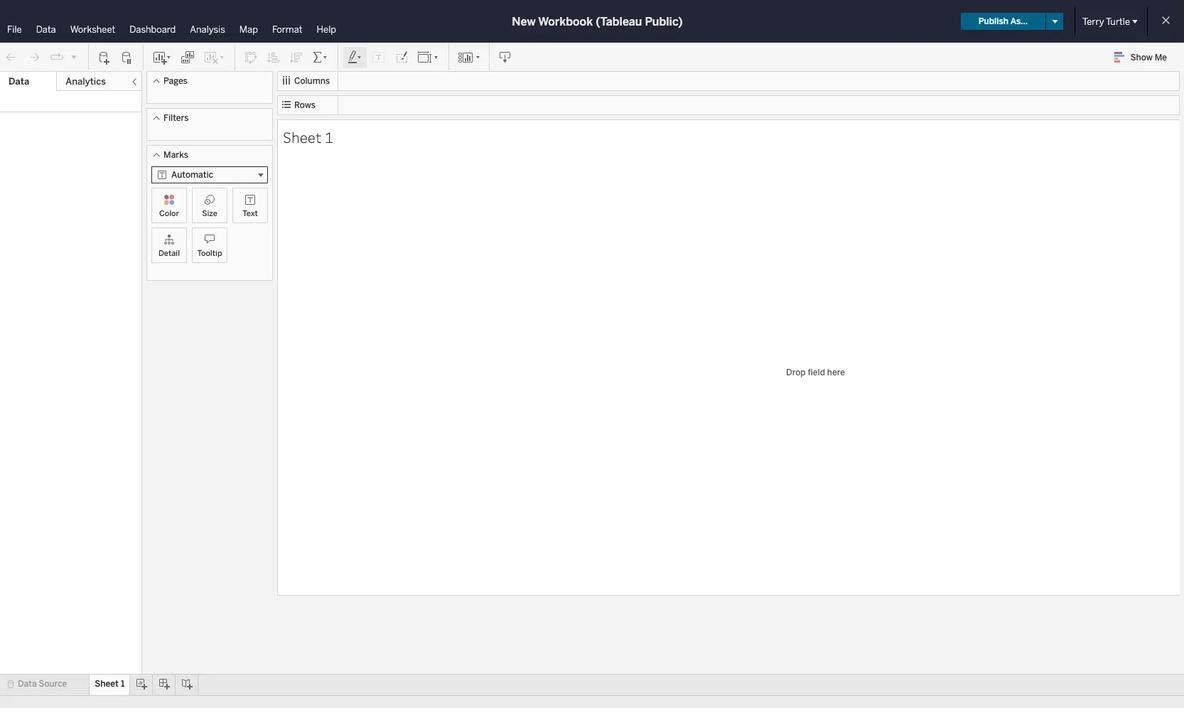Task type: vqa. For each thing, say whether or not it's contained in the screenshot.
Sheet 1
yes



Task type: describe. For each thing, give the bounding box(es) containing it.
collapse image
[[130, 77, 139, 86]]

0 vertical spatial 1
[[325, 127, 333, 147]]

pause auto updates image
[[120, 50, 134, 64]]

download image
[[498, 50, 513, 64]]

rows
[[294, 100, 316, 110]]

clear sheet image
[[203, 50, 226, 64]]

publish as...
[[979, 16, 1028, 26]]

data source
[[18, 679, 67, 689]]

marks
[[164, 150, 188, 160]]

show me button
[[1108, 46, 1180, 68]]

worksheet
[[70, 24, 115, 35]]

0 horizontal spatial sheet 1
[[95, 679, 125, 689]]

show me
[[1131, 53, 1167, 63]]

turtle
[[1106, 16, 1130, 27]]

size
[[202, 209, 217, 218]]

totals image
[[312, 50, 329, 64]]

0 vertical spatial data
[[36, 24, 56, 35]]

highlight image
[[347, 50, 363, 64]]

here
[[827, 367, 845, 377]]

new
[[512, 15, 536, 28]]

source
[[39, 679, 67, 689]]

show labels image
[[372, 50, 386, 64]]

new workbook (tableau public)
[[512, 15, 683, 28]]

workbook
[[538, 15, 593, 28]]

tooltip
[[197, 249, 222, 258]]

me
[[1155, 53, 1167, 63]]

2 vertical spatial data
[[18, 679, 37, 689]]

replay animation image
[[70, 52, 78, 61]]

swap rows and columns image
[[244, 50, 258, 64]]

0 horizontal spatial sheet
[[95, 679, 119, 689]]

field
[[808, 367, 825, 377]]

analysis
[[190, 24, 225, 35]]



Task type: locate. For each thing, give the bounding box(es) containing it.
duplicate image
[[181, 50, 195, 64]]

1 horizontal spatial sheet
[[283, 127, 322, 147]]

file
[[7, 24, 22, 35]]

pages
[[164, 76, 187, 86]]

publish
[[979, 16, 1009, 26]]

new data source image
[[97, 50, 112, 64]]

dashboard
[[130, 24, 176, 35]]

color
[[159, 209, 179, 218]]

1 right source
[[121, 679, 125, 689]]

map
[[239, 24, 258, 35]]

data up replay animation image
[[36, 24, 56, 35]]

drop
[[786, 367, 806, 377]]

format
[[272, 24, 303, 35]]

filters
[[164, 113, 189, 123]]

text
[[243, 209, 258, 218]]

format workbook image
[[395, 50, 409, 64]]

new worksheet image
[[152, 50, 172, 64]]

replay animation image
[[50, 50, 64, 64]]

columns
[[294, 76, 330, 86]]

1 vertical spatial 1
[[121, 679, 125, 689]]

sheet
[[283, 127, 322, 147], [95, 679, 119, 689]]

1 vertical spatial data
[[9, 76, 29, 87]]

sheet down "rows"
[[283, 127, 322, 147]]

terry
[[1083, 16, 1104, 27]]

as...
[[1011, 16, 1028, 26]]

undo image
[[4, 50, 18, 64]]

sheet 1
[[283, 127, 333, 147], [95, 679, 125, 689]]

analytics
[[66, 76, 106, 87]]

sheet 1 right source
[[95, 679, 125, 689]]

sort ascending image
[[267, 50, 281, 64]]

data down undo image
[[9, 76, 29, 87]]

show
[[1131, 53, 1153, 63]]

terry turtle
[[1083, 16, 1130, 27]]

1 horizontal spatial 1
[[325, 127, 333, 147]]

sheet right source
[[95, 679, 119, 689]]

sheet 1 down "rows"
[[283, 127, 333, 147]]

0 vertical spatial sheet
[[283, 127, 322, 147]]

(tableau
[[596, 15, 642, 28]]

1 down columns
[[325, 127, 333, 147]]

fit image
[[417, 50, 440, 64]]

0 horizontal spatial 1
[[121, 679, 125, 689]]

1 horizontal spatial sheet 1
[[283, 127, 333, 147]]

publish as... button
[[961, 13, 1046, 30]]

help
[[317, 24, 336, 35]]

data left source
[[18, 679, 37, 689]]

redo image
[[27, 50, 41, 64]]

drop field here
[[786, 367, 845, 377]]

1 vertical spatial sheet 1
[[95, 679, 125, 689]]

1 vertical spatial sheet
[[95, 679, 119, 689]]

show/hide cards image
[[458, 50, 481, 64]]

0 vertical spatial sheet 1
[[283, 127, 333, 147]]

public)
[[645, 15, 683, 28]]

sort descending image
[[289, 50, 304, 64]]

1
[[325, 127, 333, 147], [121, 679, 125, 689]]

data
[[36, 24, 56, 35], [9, 76, 29, 87], [18, 679, 37, 689]]

detail
[[158, 249, 180, 258]]



